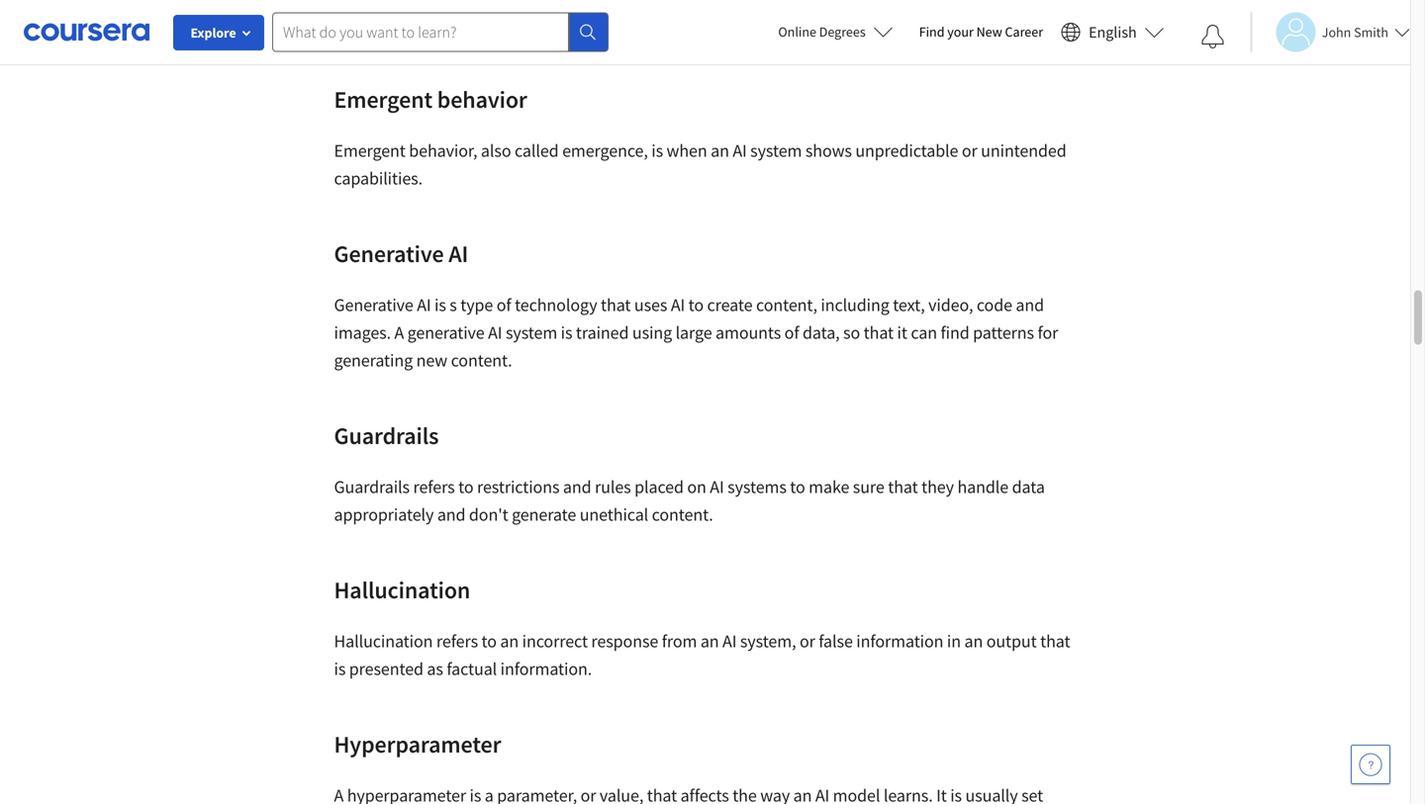 Task type: locate. For each thing, give the bounding box(es) containing it.
emergent for emergent behavior, also called emergence, is when an ai system shows unpredictable or unintended capabilities.
[[334, 140, 406, 162]]

that up trained
[[601, 294, 631, 316]]

show notifications image
[[1201, 25, 1225, 48]]

find
[[919, 23, 945, 41]]

refers up appropriately
[[413, 476, 455, 498]]

0 vertical spatial guardrails
[[334, 421, 439, 451]]

0 vertical spatial refers
[[413, 476, 455, 498]]

to
[[688, 294, 704, 316], [458, 476, 474, 498], [790, 476, 805, 498], [481, 631, 497, 653]]

or left the "unintended"
[[962, 140, 977, 162]]

0 horizontal spatial or
[[800, 631, 815, 653]]

when
[[667, 140, 707, 162]]

1 horizontal spatial or
[[962, 140, 977, 162]]

generative
[[334, 239, 444, 269], [334, 294, 413, 316]]

hallucination for hallucination refers to an incorrect response from an ai system, or false information in an output that is presented as factual information.
[[334, 631, 433, 653]]

1 vertical spatial hallucination
[[334, 631, 433, 653]]

unintended
[[981, 140, 1066, 162]]

behavior,
[[409, 140, 477, 162]]

ai right on
[[710, 476, 724, 498]]

guardrails
[[334, 421, 439, 451], [334, 476, 410, 498]]

smith
[[1354, 23, 1388, 41]]

s
[[450, 294, 457, 316]]

of
[[497, 294, 511, 316], [784, 322, 799, 344]]

generative inside generative ai is s type of technology that uses ai to create content, including text, video, code and images. a generative ai system is trained using large amounts of data, so that it can find patterns for generating new content.
[[334, 294, 413, 316]]

technology
[[515, 294, 597, 316]]

0 vertical spatial emergent
[[334, 85, 433, 114]]

1 vertical spatial generative
[[334, 294, 413, 316]]

content.
[[451, 349, 512, 372], [652, 504, 713, 526]]

presented
[[349, 658, 423, 681]]

refers
[[413, 476, 455, 498], [436, 631, 478, 653]]

refers for guardrails
[[413, 476, 455, 498]]

english
[[1089, 22, 1137, 42]]

emergent inside the emergent behavior, also called emergence, is when an ai system shows unpredictable or unintended capabilities.
[[334, 140, 406, 162]]

emergent down "what do you want to learn?" text box
[[334, 85, 433, 114]]

guardrails down "generating"
[[334, 421, 439, 451]]

0 vertical spatial content.
[[451, 349, 512, 372]]

2 horizontal spatial and
[[1016, 294, 1044, 316]]

system left shows
[[750, 140, 802, 162]]

content. inside guardrails refers to restrictions and rules placed on ai systems to make sure that they handle data appropriately and don't generate unethical content.
[[652, 504, 713, 526]]

data,
[[803, 322, 840, 344]]

emergent
[[334, 85, 433, 114], [334, 140, 406, 162]]

hallucination up presented in the left of the page
[[334, 631, 433, 653]]

1 vertical spatial or
[[800, 631, 815, 653]]

1 generative from the top
[[334, 239, 444, 269]]

refers inside hallucination refers to an incorrect response from an ai system, or false information in an output that is presented as factual information.
[[436, 631, 478, 653]]

explore button
[[173, 15, 264, 50]]

refers inside guardrails refers to restrictions and rules placed on ai systems to make sure that they handle data appropriately and don't generate unethical content.
[[413, 476, 455, 498]]

hyperparameter
[[334, 730, 501, 760]]

hallucination refers to an incorrect response from an ai system, or false information in an output that is presented as factual information.
[[334, 631, 1070, 681]]

a
[[394, 322, 404, 344]]

sure
[[853, 476, 884, 498]]

appropriately
[[334, 504, 434, 526]]

guardrails up appropriately
[[334, 476, 410, 498]]

2 vertical spatial and
[[437, 504, 466, 526]]

that
[[601, 294, 631, 316], [864, 322, 894, 344], [888, 476, 918, 498], [1040, 631, 1070, 653]]

hallucination inside hallucination refers to an incorrect response from an ai system, or false information in an output that is presented as factual information.
[[334, 631, 433, 653]]

1 horizontal spatial system
[[750, 140, 802, 162]]

that left the it
[[864, 322, 894, 344]]

and up for
[[1016, 294, 1044, 316]]

1 vertical spatial guardrails
[[334, 476, 410, 498]]

or inside hallucination refers to an incorrect response from an ai system, or false information in an output that is presented as factual information.
[[800, 631, 815, 653]]

2 guardrails from the top
[[334, 476, 410, 498]]

make
[[809, 476, 849, 498]]

ai right the uses
[[671, 294, 685, 316]]

using
[[632, 322, 672, 344]]

of down content,
[[784, 322, 799, 344]]

handle
[[957, 476, 1009, 498]]

generative up images.
[[334, 294, 413, 316]]

1 emergent from the top
[[334, 85, 433, 114]]

system
[[750, 140, 802, 162], [506, 322, 557, 344]]

of right type
[[497, 294, 511, 316]]

0 vertical spatial or
[[962, 140, 977, 162]]

can
[[911, 322, 937, 344]]

None search field
[[272, 12, 609, 52]]

john smith
[[1322, 23, 1388, 41]]

ai
[[733, 140, 747, 162], [449, 239, 468, 269], [417, 294, 431, 316], [671, 294, 685, 316], [488, 322, 502, 344], [710, 476, 724, 498], [722, 631, 737, 653]]

generative for generative ai is s type of technology that uses ai to create content, including text, video, code and images. a generative ai system is trained using large amounts of data, so that it can find patterns for generating new content.
[[334, 294, 413, 316]]

or left false
[[800, 631, 815, 653]]

help center image
[[1359, 753, 1383, 777]]

generating
[[334, 349, 413, 372]]

system inside the emergent behavior, also called emergence, is when an ai system shows unpredictable or unintended capabilities.
[[750, 140, 802, 162]]

1 horizontal spatial and
[[563, 476, 591, 498]]

find
[[941, 322, 969, 344]]

and
[[1016, 294, 1044, 316], [563, 476, 591, 498], [437, 504, 466, 526]]

emergent up capabilities.
[[334, 140, 406, 162]]

english button
[[1053, 0, 1172, 64]]

behavior
[[437, 85, 527, 114]]

0 vertical spatial system
[[750, 140, 802, 162]]

an
[[711, 140, 729, 162], [500, 631, 519, 653], [700, 631, 719, 653], [964, 631, 983, 653]]

ai up s
[[449, 239, 468, 269]]

type
[[460, 294, 493, 316]]

generative down capabilities.
[[334, 239, 444, 269]]

refers up factual
[[436, 631, 478, 653]]

unpredictable
[[855, 140, 958, 162]]

content. down on
[[652, 504, 713, 526]]

ai right when
[[733, 140, 747, 162]]

generative
[[407, 322, 485, 344]]

guardrails inside guardrails refers to restrictions and rules placed on ai systems to make sure that they handle data appropriately and don't generate unethical content.
[[334, 476, 410, 498]]

hallucination for hallucination
[[334, 576, 470, 605]]

0 vertical spatial hallucination
[[334, 576, 470, 605]]

is left presented in the left of the page
[[334, 658, 346, 681]]

0 horizontal spatial content.
[[451, 349, 512, 372]]

new
[[416, 349, 447, 372]]

or
[[962, 140, 977, 162], [800, 631, 815, 653]]

on
[[687, 476, 706, 498]]

1 hallucination from the top
[[334, 576, 470, 605]]

is
[[651, 140, 663, 162], [434, 294, 446, 316], [561, 322, 572, 344], [334, 658, 346, 681]]

factual
[[447, 658, 497, 681]]

that right sure
[[888, 476, 918, 498]]

incorrect
[[522, 631, 588, 653]]

1 horizontal spatial content.
[[652, 504, 713, 526]]

patterns
[[973, 322, 1034, 344]]

and left don't
[[437, 504, 466, 526]]

2 emergent from the top
[[334, 140, 406, 162]]

ai down type
[[488, 322, 502, 344]]

system inside generative ai is s type of technology that uses ai to create content, including text, video, code and images. a generative ai system is trained using large amounts of data, so that it can find patterns for generating new content.
[[506, 322, 557, 344]]

to up large
[[688, 294, 704, 316]]

1 vertical spatial of
[[784, 322, 799, 344]]

find your new career
[[919, 23, 1043, 41]]

emergence,
[[562, 140, 648, 162]]

text,
[[893, 294, 925, 316]]

system down 'technology'
[[506, 322, 557, 344]]

false
[[819, 631, 853, 653]]

2 hallucination from the top
[[334, 631, 433, 653]]

output
[[986, 631, 1037, 653]]

and left rules
[[563, 476, 591, 498]]

0 vertical spatial of
[[497, 294, 511, 316]]

an right when
[[711, 140, 729, 162]]

1 vertical spatial refers
[[436, 631, 478, 653]]

rules
[[595, 476, 631, 498]]

0 horizontal spatial of
[[497, 294, 511, 316]]

is left when
[[651, 140, 663, 162]]

from
[[662, 631, 697, 653]]

is inside hallucination refers to an incorrect response from an ai system, or false information in an output that is presented as factual information.
[[334, 658, 346, 681]]

placed
[[634, 476, 684, 498]]

What do you want to learn? text field
[[272, 12, 569, 52]]

john smith button
[[1251, 12, 1410, 52]]

2 generative from the top
[[334, 294, 413, 316]]

1 vertical spatial system
[[506, 322, 557, 344]]

1 vertical spatial emergent
[[334, 140, 406, 162]]

to left the make
[[790, 476, 805, 498]]

ai inside guardrails refers to restrictions and rules placed on ai systems to make sure that they handle data appropriately and don't generate unethical content.
[[710, 476, 724, 498]]

0 vertical spatial and
[[1016, 294, 1044, 316]]

1 guardrails from the top
[[334, 421, 439, 451]]

guardrails for guardrails
[[334, 421, 439, 451]]

hallucination down appropriately
[[334, 576, 470, 605]]

ai left 'system,'
[[722, 631, 737, 653]]

online
[[778, 23, 816, 41]]

that right output
[[1040, 631, 1070, 653]]

trained
[[576, 322, 629, 344]]

content. down generative
[[451, 349, 512, 372]]

to up factual
[[481, 631, 497, 653]]

0 horizontal spatial system
[[506, 322, 557, 344]]

1 vertical spatial content.
[[652, 504, 713, 526]]

so
[[843, 322, 860, 344]]

hallucination
[[334, 576, 470, 605], [334, 631, 433, 653]]

0 vertical spatial generative
[[334, 239, 444, 269]]

content. inside generative ai is s type of technology that uses ai to create content, including text, video, code and images. a generative ai system is trained using large amounts of data, so that it can find patterns for generating new content.
[[451, 349, 512, 372]]

capabilities.
[[334, 167, 423, 190]]



Task type: describe. For each thing, give the bounding box(es) containing it.
to inside generative ai is s type of technology that uses ai to create content, including text, video, code and images. a generative ai system is trained using large amounts of data, so that it can find patterns for generating new content.
[[688, 294, 704, 316]]

emergent behavior
[[334, 85, 527, 114]]

john
[[1322, 23, 1351, 41]]

to inside hallucination refers to an incorrect response from an ai system, or false information in an output that is presented as factual information.
[[481, 631, 497, 653]]

also
[[481, 140, 511, 162]]

career
[[1005, 23, 1043, 41]]

for
[[1038, 322, 1058, 344]]

or inside the emergent behavior, also called emergence, is when an ai system shows unpredictable or unintended capabilities.
[[962, 140, 977, 162]]

don't
[[469, 504, 508, 526]]

your
[[947, 23, 974, 41]]

including
[[821, 294, 889, 316]]

unethical
[[580, 504, 648, 526]]

called
[[515, 140, 559, 162]]

coursera image
[[24, 16, 149, 48]]

explore
[[190, 24, 236, 42]]

information
[[856, 631, 944, 653]]

guardrails refers to restrictions and rules placed on ai systems to make sure that they handle data appropriately and don't generate unethical content.
[[334, 476, 1045, 526]]

0 horizontal spatial and
[[437, 504, 466, 526]]

an right in
[[964, 631, 983, 653]]

guardrails for guardrails refers to restrictions and rules placed on ai systems to make sure that they handle data appropriately and don't generate unethical content.
[[334, 476, 410, 498]]

1 horizontal spatial of
[[784, 322, 799, 344]]

restrictions
[[477, 476, 560, 498]]

an right from
[[700, 631, 719, 653]]

that inside hallucination refers to an incorrect response from an ai system, or false information in an output that is presented as factual information.
[[1040, 631, 1070, 653]]

emergent behavior, also called emergence, is when an ai system shows unpredictable or unintended capabilities.
[[334, 140, 1066, 190]]

images.
[[334, 322, 391, 344]]

code
[[977, 294, 1012, 316]]

large
[[675, 322, 712, 344]]

is down 'technology'
[[561, 322, 572, 344]]

uses
[[634, 294, 667, 316]]

1 vertical spatial and
[[563, 476, 591, 498]]

find your new career link
[[909, 20, 1053, 45]]

amounts
[[716, 322, 781, 344]]

ai inside hallucination refers to an incorrect response from an ai system, or false information in an output that is presented as factual information.
[[722, 631, 737, 653]]

an left 'incorrect'
[[500, 631, 519, 653]]

shows
[[805, 140, 852, 162]]

ai inside the emergent behavior, also called emergence, is when an ai system shows unpredictable or unintended capabilities.
[[733, 140, 747, 162]]

online degrees button
[[762, 10, 909, 53]]

it
[[897, 322, 907, 344]]

as
[[427, 658, 443, 681]]

degrees
[[819, 23, 866, 41]]

is left s
[[434, 294, 446, 316]]

generative ai is s type of technology that uses ai to create content, including text, video, code and images. a generative ai system is trained using large amounts of data, so that it can find patterns for generating new content.
[[334, 294, 1058, 372]]

systems
[[728, 476, 787, 498]]

create
[[707, 294, 753, 316]]

to up don't
[[458, 476, 474, 498]]

that inside guardrails refers to restrictions and rules placed on ai systems to make sure that they handle data appropriately and don't generate unethical content.
[[888, 476, 918, 498]]

content,
[[756, 294, 817, 316]]

and inside generative ai is s type of technology that uses ai to create content, including text, video, code and images. a generative ai system is trained using large amounts of data, so that it can find patterns for generating new content.
[[1016, 294, 1044, 316]]

online degrees
[[778, 23, 866, 41]]

information.
[[500, 658, 592, 681]]

system,
[[740, 631, 796, 653]]

in
[[947, 631, 961, 653]]

data
[[1012, 476, 1045, 498]]

an inside the emergent behavior, also called emergence, is when an ai system shows unpredictable or unintended capabilities.
[[711, 140, 729, 162]]

they
[[921, 476, 954, 498]]

new
[[976, 23, 1002, 41]]

is inside the emergent behavior, also called emergence, is when an ai system shows unpredictable or unintended capabilities.
[[651, 140, 663, 162]]

emergent for emergent behavior
[[334, 85, 433, 114]]

generative ai
[[334, 239, 468, 269]]

generate
[[512, 504, 576, 526]]

ai left s
[[417, 294, 431, 316]]

generative for generative ai
[[334, 239, 444, 269]]

refers for hallucination
[[436, 631, 478, 653]]

response
[[591, 631, 658, 653]]

video,
[[928, 294, 973, 316]]



Task type: vqa. For each thing, say whether or not it's contained in the screenshot.
to in the hallucination refers to an incorrect response from an ai system, or false information in an output that is presented as factual information.
yes



